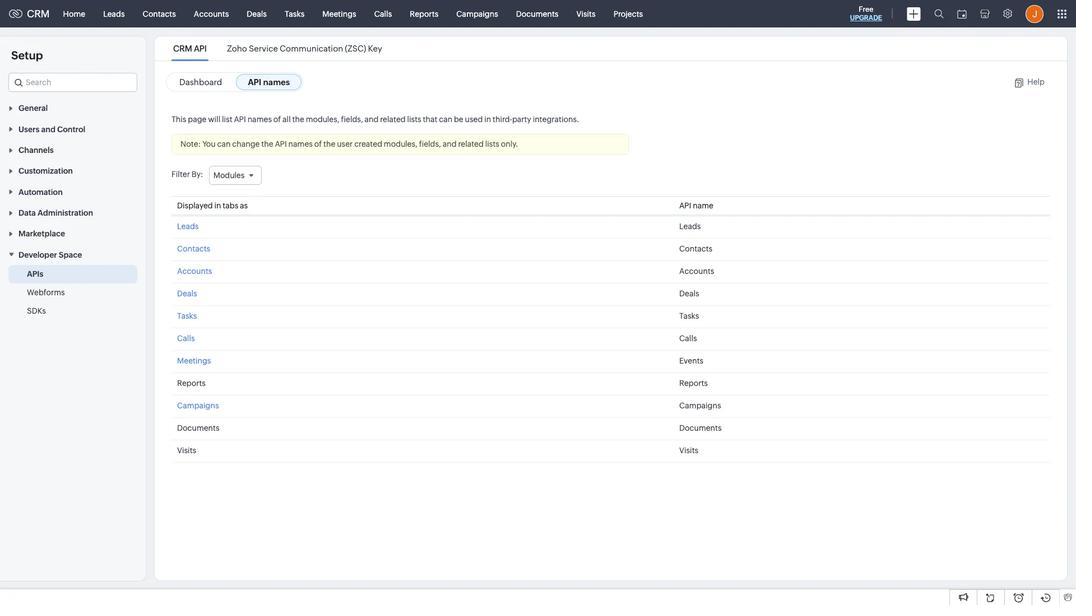 Task type: describe. For each thing, give the bounding box(es) containing it.
1 vertical spatial contacts link
[[177, 244, 210, 253]]

help
[[1028, 77, 1045, 86]]

customization button
[[0, 160, 146, 181]]

projects
[[614, 9, 643, 18]]

created
[[354, 140, 382, 149]]

sdks link
[[27, 305, 46, 317]]

search image
[[934, 9, 944, 18]]

0 horizontal spatial meetings link
[[177, 357, 211, 366]]

calls inside calls link
[[374, 9, 392, 18]]

1 vertical spatial leads link
[[177, 222, 199, 231]]

apis
[[27, 269, 43, 278]]

0 horizontal spatial tasks
[[177, 312, 197, 321]]

customization
[[18, 167, 73, 176]]

data administration button
[[0, 202, 146, 223]]

be
[[454, 115, 463, 124]]

0 vertical spatial modules,
[[306, 115, 339, 124]]

channels
[[18, 146, 54, 155]]

you
[[202, 140, 216, 149]]

list
[[222, 115, 232, 124]]

dashboard link
[[168, 74, 234, 90]]

2 horizontal spatial documents
[[679, 424, 722, 433]]

modules
[[213, 171, 245, 180]]

webforms link
[[27, 287, 65, 298]]

zoho
[[227, 44, 247, 53]]

1 horizontal spatial can
[[439, 115, 452, 124]]

1 horizontal spatial deals
[[247, 9, 267, 18]]

the for names
[[323, 140, 335, 149]]

and inside dropdown button
[[41, 125, 55, 134]]

filter
[[172, 170, 190, 179]]

1 vertical spatial fields,
[[419, 140, 441, 149]]

Search text field
[[9, 73, 137, 91]]

crm for crm api
[[173, 44, 192, 53]]

2 horizontal spatial visits
[[679, 446, 698, 455]]

0 vertical spatial contacts link
[[134, 0, 185, 27]]

displayed in tabs as
[[177, 201, 248, 210]]

1 horizontal spatial visits
[[576, 9, 596, 18]]

0 horizontal spatial meetings
[[177, 357, 211, 366]]

webforms
[[27, 288, 65, 297]]

party
[[512, 115, 531, 124]]

2 horizontal spatial campaigns
[[679, 401, 721, 410]]

documents inside documents link
[[516, 9, 559, 18]]

this page will list api names of all the modules, fields, and related lists that can be used in third-party integrations.
[[172, 115, 579, 124]]

list containing crm api
[[163, 36, 392, 61]]

2 horizontal spatial leads
[[679, 222, 701, 231]]

users and control
[[18, 125, 85, 134]]

users
[[18, 125, 39, 134]]

0 horizontal spatial deals
[[177, 289, 197, 298]]

1 horizontal spatial modules,
[[384, 140, 418, 149]]

0 vertical spatial names
[[263, 77, 290, 87]]

1 vertical spatial can
[[217, 140, 231, 149]]

crm link
[[9, 8, 50, 20]]

data administration
[[18, 209, 93, 218]]

0 vertical spatial of
[[273, 115, 281, 124]]

projects link
[[605, 0, 652, 27]]

apis link
[[27, 268, 43, 280]]

note:
[[180, 140, 201, 149]]

service
[[249, 44, 278, 53]]

create menu image
[[907, 7, 921, 20]]

sdks
[[27, 306, 46, 315]]

marketplace button
[[0, 223, 146, 244]]

1 horizontal spatial campaigns
[[456, 9, 498, 18]]

0 horizontal spatial fields,
[[341, 115, 363, 124]]

users and control button
[[0, 118, 146, 139]]

1 vertical spatial accounts link
[[177, 267, 212, 276]]

by:
[[192, 170, 203, 179]]

api name
[[679, 201, 713, 210]]

developer space button
[[0, 244, 146, 265]]

1 horizontal spatial reports
[[410, 9, 438, 18]]

reports link
[[401, 0, 447, 27]]

tabs
[[223, 201, 238, 210]]

2 horizontal spatial contacts
[[679, 244, 713, 253]]

control
[[57, 125, 85, 134]]

1 horizontal spatial tasks
[[285, 9, 305, 18]]

1 vertical spatial deals link
[[177, 289, 197, 298]]

api up dashboard
[[194, 44, 207, 53]]

0 vertical spatial calls link
[[365, 0, 401, 27]]

0 horizontal spatial contacts
[[143, 9, 176, 18]]

developer space region
[[0, 265, 146, 320]]

communication
[[280, 44, 343, 53]]

0 horizontal spatial documents
[[177, 424, 220, 433]]

0 vertical spatial and
[[365, 115, 379, 124]]

0 vertical spatial in
[[484, 115, 491, 124]]

developer space
[[18, 250, 82, 259]]

0 horizontal spatial lists
[[407, 115, 421, 124]]

general button
[[0, 98, 146, 118]]

filter by:
[[172, 170, 203, 179]]

1 vertical spatial calls link
[[177, 334, 195, 343]]

profile image
[[1026, 5, 1044, 23]]

2 horizontal spatial reports
[[679, 379, 708, 388]]

api left name
[[679, 201, 691, 210]]

1 horizontal spatial deals link
[[238, 0, 276, 27]]

crm for crm
[[27, 8, 50, 20]]

api down service
[[248, 77, 261, 87]]

will
[[208, 115, 220, 124]]

zoho service communication (zsc) key
[[227, 44, 382, 53]]

documents link
[[507, 0, 567, 27]]



Task type: vqa. For each thing, say whether or not it's contained in the screenshot.
existing on the right
no



Task type: locate. For each thing, give the bounding box(es) containing it.
api names
[[248, 77, 290, 87]]

key
[[368, 44, 382, 53]]

2 horizontal spatial the
[[323, 140, 335, 149]]

1 vertical spatial related
[[458, 140, 484, 149]]

1 horizontal spatial campaigns link
[[447, 0, 507, 27]]

2 horizontal spatial and
[[443, 140, 457, 149]]

1 vertical spatial lists
[[485, 140, 499, 149]]

free upgrade
[[850, 5, 882, 22]]

modules,
[[306, 115, 339, 124], [384, 140, 418, 149]]

0 horizontal spatial visits
[[177, 446, 196, 455]]

events
[[679, 357, 704, 366]]

crm api
[[173, 44, 207, 53]]

names left "all" on the top
[[248, 115, 272, 124]]

of left "all" on the top
[[273, 115, 281, 124]]

api names link
[[236, 74, 302, 90]]

1 vertical spatial crm
[[173, 44, 192, 53]]

can right you at top left
[[217, 140, 231, 149]]

list
[[163, 36, 392, 61]]

api down "all" on the top
[[275, 140, 287, 149]]

0 horizontal spatial and
[[41, 125, 55, 134]]

automation
[[18, 188, 63, 197]]

1 horizontal spatial crm
[[173, 44, 192, 53]]

of left the user at the left
[[314, 140, 322, 149]]

2 horizontal spatial deals
[[679, 289, 699, 298]]

1 horizontal spatial calls
[[374, 9, 392, 18]]

0 vertical spatial fields,
[[341, 115, 363, 124]]

can
[[439, 115, 452, 124], [217, 140, 231, 149]]

as
[[240, 201, 248, 210]]

0 horizontal spatial reports
[[177, 379, 206, 388]]

1 vertical spatial in
[[214, 201, 221, 210]]

dashboard
[[179, 77, 222, 87]]

0 horizontal spatial in
[[214, 201, 221, 210]]

leads right the home link
[[103, 9, 125, 18]]

api right list
[[234, 115, 246, 124]]

1 vertical spatial and
[[41, 125, 55, 134]]

0 vertical spatial meetings link
[[313, 0, 365, 27]]

crm
[[27, 8, 50, 20], [173, 44, 192, 53]]

leads link down displayed
[[177, 222, 199, 231]]

0 horizontal spatial can
[[217, 140, 231, 149]]

0 vertical spatial related
[[380, 115, 406, 124]]

profile element
[[1019, 0, 1050, 27]]

1 horizontal spatial of
[[314, 140, 322, 149]]

0 horizontal spatial calls
[[177, 334, 195, 343]]

calls link
[[365, 0, 401, 27], [177, 334, 195, 343]]

0 horizontal spatial leads
[[103, 9, 125, 18]]

general
[[18, 104, 48, 113]]

administration
[[38, 209, 93, 218]]

contacts link down displayed
[[177, 244, 210, 253]]

1 horizontal spatial meetings link
[[313, 0, 365, 27]]

this
[[172, 115, 186, 124]]

leads down api name
[[679, 222, 701, 231]]

0 vertical spatial accounts link
[[185, 0, 238, 27]]

the right change
[[261, 140, 273, 149]]

crm api link
[[172, 44, 208, 53]]

the right "all" on the top
[[292, 115, 304, 124]]

user
[[337, 140, 353, 149]]

third-
[[493, 115, 512, 124]]

contacts down api name
[[679, 244, 713, 253]]

change
[[232, 140, 260, 149]]

0 horizontal spatial campaigns link
[[177, 401, 219, 410]]

names down service
[[263, 77, 290, 87]]

contacts up 'crm api'
[[143, 9, 176, 18]]

Modules field
[[209, 166, 262, 185]]

0 horizontal spatial calls link
[[177, 334, 195, 343]]

2 vertical spatial and
[[443, 140, 457, 149]]

in left tabs
[[214, 201, 221, 210]]

contacts link up 'crm api'
[[134, 0, 185, 27]]

accounts link
[[185, 0, 238, 27], [177, 267, 212, 276]]

integrations.
[[533, 115, 579, 124]]

displayed
[[177, 201, 213, 210]]

0 vertical spatial can
[[439, 115, 452, 124]]

0 vertical spatial meetings
[[322, 9, 356, 18]]

and up created
[[365, 115, 379, 124]]

0 horizontal spatial of
[[273, 115, 281, 124]]

0 vertical spatial lists
[[407, 115, 421, 124]]

api
[[194, 44, 207, 53], [248, 77, 261, 87], [234, 115, 246, 124], [275, 140, 287, 149], [679, 201, 691, 210]]

only.
[[501, 140, 518, 149]]

free
[[859, 5, 874, 13]]

2 horizontal spatial tasks
[[679, 312, 699, 321]]

name
[[693, 201, 713, 210]]

meetings
[[322, 9, 356, 18], [177, 357, 211, 366]]

related down used
[[458, 140, 484, 149]]

1 horizontal spatial fields,
[[419, 140, 441, 149]]

contacts down displayed
[[177, 244, 210, 253]]

used
[[465, 115, 483, 124]]

leads
[[103, 9, 125, 18], [177, 222, 199, 231], [679, 222, 701, 231]]

1 vertical spatial campaigns link
[[177, 401, 219, 410]]

search element
[[928, 0, 951, 27]]

0 vertical spatial deals link
[[238, 0, 276, 27]]

the left the user at the left
[[323, 140, 335, 149]]

and
[[365, 115, 379, 124], [41, 125, 55, 134], [443, 140, 457, 149]]

0 horizontal spatial modules,
[[306, 115, 339, 124]]

related up created
[[380, 115, 406, 124]]

1 horizontal spatial in
[[484, 115, 491, 124]]

1 horizontal spatial calls link
[[365, 0, 401, 27]]

0 horizontal spatial tasks link
[[177, 312, 197, 321]]

names
[[263, 77, 290, 87], [248, 115, 272, 124], [288, 140, 313, 149]]

automation button
[[0, 181, 146, 202]]

crm up dashboard
[[173, 44, 192, 53]]

the for of
[[292, 115, 304, 124]]

1 vertical spatial of
[[314, 140, 322, 149]]

1 horizontal spatial tasks link
[[276, 0, 313, 27]]

developer
[[18, 250, 57, 259]]

deals link
[[238, 0, 276, 27], [177, 289, 197, 298]]

0 vertical spatial leads link
[[94, 0, 134, 27]]

1 horizontal spatial documents
[[516, 9, 559, 18]]

related
[[380, 115, 406, 124], [458, 140, 484, 149]]

marketplace
[[18, 229, 65, 238]]

leads link right home
[[94, 0, 134, 27]]

upgrade
[[850, 14, 882, 22]]

setup
[[11, 49, 43, 62]]

0 horizontal spatial deals link
[[177, 289, 197, 298]]

1 horizontal spatial contacts
[[177, 244, 210, 253]]

1 vertical spatial tasks link
[[177, 312, 197, 321]]

0 horizontal spatial related
[[380, 115, 406, 124]]

accounts
[[194, 9, 229, 18], [177, 267, 212, 276], [679, 267, 714, 276]]

data
[[18, 209, 36, 218]]

calendar image
[[957, 9, 967, 18]]

1 horizontal spatial meetings
[[322, 9, 356, 18]]

meetings link
[[313, 0, 365, 27], [177, 357, 211, 366]]

create menu element
[[900, 0, 928, 27]]

1 horizontal spatial and
[[365, 115, 379, 124]]

visits link
[[567, 0, 605, 27]]

1 vertical spatial meetings
[[177, 357, 211, 366]]

(zsc)
[[345, 44, 366, 53]]

fields,
[[341, 115, 363, 124], [419, 140, 441, 149]]

2 horizontal spatial calls
[[679, 334, 697, 343]]

modules, right created
[[384, 140, 418, 149]]

1 horizontal spatial related
[[458, 140, 484, 149]]

0 vertical spatial campaigns link
[[447, 0, 507, 27]]

1 horizontal spatial leads link
[[177, 222, 199, 231]]

1 horizontal spatial the
[[292, 115, 304, 124]]

page
[[188, 115, 207, 124]]

note: you can change the api names of the user created modules, fields, and related lists only.
[[180, 140, 518, 149]]

campaigns
[[456, 9, 498, 18], [177, 401, 219, 410], [679, 401, 721, 410]]

all
[[283, 115, 291, 124]]

fields, down that
[[419, 140, 441, 149]]

0 horizontal spatial the
[[261, 140, 273, 149]]

2 vertical spatial names
[[288, 140, 313, 149]]

lists left only.
[[485, 140, 499, 149]]

0 horizontal spatial campaigns
[[177, 401, 219, 410]]

reports
[[410, 9, 438, 18], [177, 379, 206, 388], [679, 379, 708, 388]]

modules, up the user at the left
[[306, 115, 339, 124]]

campaigns link
[[447, 0, 507, 27], [177, 401, 219, 410]]

zoho service communication (zsc) key link
[[225, 44, 384, 53]]

home
[[63, 9, 85, 18]]

leads link
[[94, 0, 134, 27], [177, 222, 199, 231]]

leads down displayed
[[177, 222, 199, 231]]

can left be
[[439, 115, 452, 124]]

1 vertical spatial meetings link
[[177, 357, 211, 366]]

1 vertical spatial names
[[248, 115, 272, 124]]

None field
[[8, 73, 137, 92]]

contacts
[[143, 9, 176, 18], [177, 244, 210, 253], [679, 244, 713, 253]]

in right used
[[484, 115, 491, 124]]

crm left home
[[27, 8, 50, 20]]

home link
[[54, 0, 94, 27]]

0 vertical spatial tasks link
[[276, 0, 313, 27]]

of
[[273, 115, 281, 124], [314, 140, 322, 149]]

space
[[59, 250, 82, 259]]

0 horizontal spatial leads link
[[94, 0, 134, 27]]

and down be
[[443, 140, 457, 149]]

leads inside leads link
[[103, 9, 125, 18]]

fields, up note: you can change the api names of the user created modules, fields, and related lists only.
[[341, 115, 363, 124]]

lists
[[407, 115, 421, 124], [485, 140, 499, 149]]

1 vertical spatial modules,
[[384, 140, 418, 149]]

the
[[292, 115, 304, 124], [261, 140, 273, 149], [323, 140, 335, 149]]

names down "all" on the top
[[288, 140, 313, 149]]

lists left that
[[407, 115, 421, 124]]

0 vertical spatial crm
[[27, 8, 50, 20]]

and right "users"
[[41, 125, 55, 134]]

channels button
[[0, 139, 146, 160]]

that
[[423, 115, 437, 124]]

1 horizontal spatial lists
[[485, 140, 499, 149]]

1 horizontal spatial leads
[[177, 222, 199, 231]]



